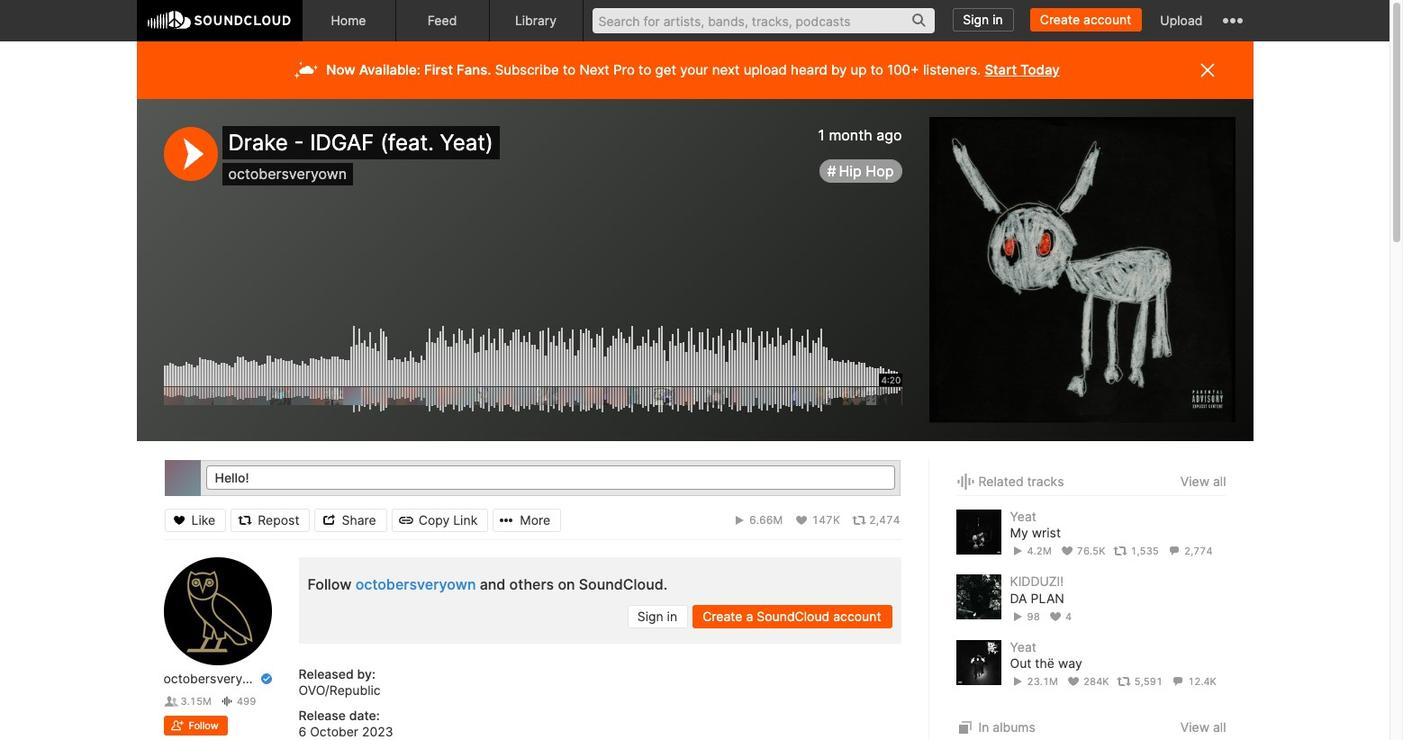 Task type: locate. For each thing, give the bounding box(es) containing it.
account right soundcloud
[[833, 609, 881, 624]]

sign in up start
[[963, 12, 1003, 27]]

in for create a soundcloud account
[[667, 609, 677, 624]]

0 horizontal spatial follow
[[189, 720, 218, 732]]

2,474
[[869, 513, 900, 526]]

sign in
[[963, 12, 1003, 27], [637, 609, 677, 624]]

and
[[480, 576, 506, 594]]

wrist
[[1032, 525, 1061, 541]]

0 vertical spatial follow
[[308, 576, 352, 594]]

yeat inside yeat my wrist
[[1010, 509, 1037, 524]]

create up today
[[1040, 12, 1080, 27]]

da plan link
[[1010, 590, 1065, 607]]

follow down 3.15m at bottom
[[189, 720, 218, 732]]

view all for in albums
[[1181, 720, 1226, 735]]

1 to from the left
[[563, 61, 576, 78]]

1 horizontal spatial sign in button
[[953, 8, 1014, 32]]

0 vertical spatial all
[[1213, 474, 1226, 489]]

1 horizontal spatial create
[[1040, 12, 1080, 27]]

100+
[[887, 61, 919, 78]]

create
[[1040, 12, 1080, 27], [703, 609, 743, 624]]

get
[[655, 61, 676, 78]]

view all up 2,774 at the right bottom
[[1181, 474, 1226, 489]]

in
[[979, 720, 989, 735]]

0 vertical spatial yeat link
[[1010, 509, 1037, 524]]

1 vertical spatial yeat link
[[1010, 639, 1037, 655]]

0 horizontal spatial to
[[563, 61, 576, 78]]

0 horizontal spatial in
[[667, 609, 677, 624]]

octobersveryown link up 3.15m at bottom
[[163, 671, 267, 687]]

1 yeat from the top
[[1010, 509, 1037, 524]]

all for in albums
[[1213, 720, 1226, 735]]

sound image
[[956, 471, 975, 493]]

1 vertical spatial sign
[[637, 609, 664, 624]]

1 vertical spatial sign in
[[637, 609, 677, 624]]

2 all from the top
[[1213, 720, 1226, 735]]

sign in for create a soundcloud account
[[637, 609, 677, 624]]

yeat up my
[[1010, 509, 1037, 524]]

now available: first fans. subscribe to next pro to get your next upload heard by up to 100+ listeners. start today
[[326, 61, 1060, 78]]

follow for follow octobersveryown and others on soundcloud.
[[308, 576, 352, 594]]

yeat inside yeat out thë way
[[1010, 639, 1037, 655]]

octobersveryown down 'copy'
[[355, 576, 476, 594]]

track stats element for yeat out thë way
[[1010, 672, 1226, 692]]

account left the upload link
[[1084, 12, 1132, 27]]

view for albums
[[1181, 720, 1210, 735]]

yeat link up out
[[1010, 639, 1037, 655]]

your
[[680, 61, 708, 78]]

view down 12.4k link
[[1181, 720, 1210, 735]]

release
[[299, 708, 346, 723]]

1 horizontal spatial to
[[639, 61, 652, 78]]

octobersveryown link down 'copy'
[[355, 576, 476, 594]]

4 link
[[1048, 610, 1072, 623]]

month
[[829, 126, 872, 144]]

0 vertical spatial sign
[[963, 12, 989, 27]]

octobersveryown
[[228, 165, 347, 183], [355, 576, 476, 594], [163, 671, 267, 686]]

released
[[299, 666, 354, 682]]

all for related tracks
[[1213, 474, 1226, 489]]

my wrist element
[[956, 510, 1001, 555]]

copy
[[419, 512, 450, 527]]

0 vertical spatial sign in button
[[953, 8, 1014, 32]]

in up start
[[993, 12, 1003, 27]]

track stats element containing 23.1m
[[1010, 672, 1226, 692]]

track stats element containing 98
[[1010, 607, 1226, 627]]

1 horizontal spatial in
[[993, 12, 1003, 27]]

76.5k
[[1077, 545, 1105, 558]]

albums
[[993, 720, 1036, 735]]

Write a comment text field
[[206, 466, 895, 490]]

1 vertical spatial in
[[667, 609, 677, 624]]

0 horizontal spatial sign in
[[637, 609, 677, 624]]

2 vertical spatial octobersveryown link
[[163, 671, 267, 687]]

sign in button up start
[[953, 8, 1014, 32]]

yeat link
[[1010, 509, 1037, 524], [1010, 639, 1037, 655]]

home link
[[302, 0, 396, 41]]

1 vertical spatial view
[[1181, 720, 1210, 735]]

view all for related tracks
[[1181, 474, 1226, 489]]

home
[[331, 13, 366, 28]]

by:
[[357, 666, 376, 682]]

yeat link up my
[[1010, 509, 1037, 524]]

sign in button
[[953, 8, 1014, 32], [627, 605, 688, 628]]

octobersveryown up 3.15m at bottom
[[163, 671, 267, 686]]

2 horizontal spatial to
[[871, 61, 884, 78]]

3.15m link
[[163, 695, 211, 708]]

4.2m
[[1027, 545, 1052, 558]]

1 vertical spatial sign in button
[[627, 605, 688, 628]]

0 horizontal spatial create
[[703, 609, 743, 624]]

1 vertical spatial create
[[703, 609, 743, 624]]

copy link
[[419, 512, 478, 527]]

sign in button for create a soundcloud account
[[627, 605, 688, 628]]

76.5k link
[[1060, 545, 1105, 558]]

147k
[[812, 513, 840, 526]]

0 vertical spatial view
[[1181, 474, 1210, 489]]

3 to from the left
[[871, 61, 884, 78]]

library link
[[490, 0, 583, 41]]

0 vertical spatial create
[[1040, 12, 1080, 27]]

0 vertical spatial in
[[993, 12, 1003, 27]]

Search search field
[[592, 8, 935, 33]]

1,535
[[1131, 545, 1159, 558]]

octobersveryown inside drake - idgaf (feat. yeat) octobersveryown
[[228, 165, 347, 183]]

view all down 12.4k
[[1181, 720, 1226, 735]]

1 view all from the top
[[1181, 474, 1226, 489]]

1 all from the top
[[1213, 474, 1226, 489]]

2 yeat link from the top
[[1010, 639, 1037, 655]]

track stats element containing 4.2m
[[1010, 542, 1226, 561]]

1 horizontal spatial sign in
[[963, 12, 1003, 27]]

octobersveryown link
[[228, 165, 347, 183], [355, 576, 476, 594], [163, 671, 267, 687]]

1 vertical spatial view all
[[1181, 720, 1226, 735]]

1 yeat link from the top
[[1010, 509, 1037, 524]]

ovo/republic
[[299, 683, 381, 698]]

0 vertical spatial octobersveryown
[[228, 165, 347, 183]]

soundcloud.
[[579, 576, 668, 594]]

0 vertical spatial view all
[[1181, 474, 1226, 489]]

copy link button
[[392, 508, 488, 532]]

a
[[746, 609, 753, 624]]

2 yeat from the top
[[1010, 639, 1037, 655]]

yeat link for my
[[1010, 509, 1037, 524]]

to left 'next'
[[563, 61, 576, 78]]

octobersveryown down "-"
[[228, 165, 347, 183]]

view
[[1181, 474, 1210, 489], [1181, 720, 1210, 735]]

yeat up out
[[1010, 639, 1037, 655]]

0 horizontal spatial account
[[833, 609, 881, 624]]

today
[[1020, 61, 1060, 78]]

to right up
[[871, 61, 884, 78]]

view all
[[1181, 474, 1226, 489], [1181, 720, 1226, 735]]

None search field
[[583, 0, 944, 41]]

like
[[191, 512, 215, 527]]

follow down the share popup button
[[308, 576, 352, 594]]

in
[[993, 12, 1003, 27], [667, 609, 677, 624]]

soundcloud
[[757, 609, 830, 624]]

date:
[[349, 708, 380, 723]]

follow button
[[163, 716, 228, 736]]

1 horizontal spatial follow
[[308, 576, 352, 594]]

out
[[1010, 656, 1032, 671]]

sign in button down "soundcloud." at bottom
[[627, 605, 688, 628]]

1 view from the top
[[1181, 474, 1210, 489]]

view up 2,774 at the right bottom
[[1181, 474, 1210, 489]]

my
[[1010, 525, 1028, 541]]

1 vertical spatial yeat
[[1010, 639, 1037, 655]]

3.15m
[[181, 695, 211, 708]]

2 view from the top
[[1181, 720, 1210, 735]]

0 horizontal spatial sign
[[637, 609, 664, 624]]

create left a
[[703, 609, 743, 624]]

fans.
[[457, 61, 491, 78]]

yeat link for out
[[1010, 639, 1037, 655]]

0 vertical spatial sign in
[[963, 12, 1003, 27]]

create for create a soundcloud account
[[703, 609, 743, 624]]

track stats element
[[561, 508, 900, 532], [1010, 542, 1226, 561], [1010, 607, 1226, 627], [1010, 672, 1226, 692]]

0 vertical spatial yeat
[[1010, 509, 1037, 524]]

sign in button for create account
[[953, 8, 1014, 32]]

1,535 link
[[1114, 545, 1159, 558]]

499
[[237, 695, 256, 708]]

set image
[[956, 717, 975, 739]]

2 view all from the top
[[1181, 720, 1226, 735]]

1 vertical spatial all
[[1213, 720, 1226, 735]]

follow inside button
[[189, 720, 218, 732]]

to left get
[[639, 61, 652, 78]]

in down "soundcloud." at bottom
[[667, 609, 677, 624]]

1 horizontal spatial sign
[[963, 12, 989, 27]]

track stats element containing 6.66m
[[561, 508, 900, 532]]

0 horizontal spatial sign in button
[[627, 605, 688, 628]]

2023
[[362, 724, 393, 740]]

0 vertical spatial account
[[1084, 12, 1132, 27]]

account
[[1084, 12, 1132, 27], [833, 609, 881, 624]]

sign down "soundcloud." at bottom
[[637, 609, 664, 624]]

da
[[1010, 590, 1027, 606]]

released by: ovo/republic
[[299, 666, 381, 698]]

1 vertical spatial follow
[[189, 720, 218, 732]]

284k link
[[1066, 676, 1109, 688]]

hop
[[866, 162, 894, 180]]

octobersveryown link down "-"
[[228, 165, 347, 183]]

to
[[563, 61, 576, 78], [639, 61, 652, 78], [871, 61, 884, 78]]

create account
[[1040, 12, 1132, 27]]

sign in down "soundcloud." at bottom
[[637, 609, 677, 624]]

yeat my wrist
[[1010, 509, 1061, 541]]

23.1m
[[1027, 676, 1058, 688]]

next
[[580, 61, 610, 78]]

sign up the listeners.
[[963, 12, 989, 27]]

related
[[979, 474, 1024, 489]]

1 vertical spatial octobersveryown link
[[355, 576, 476, 594]]



Task type: describe. For each thing, give the bounding box(es) containing it.
follow for follow
[[189, 720, 218, 732]]

create a soundcloud account button
[[693, 605, 892, 628]]

heard
[[791, 61, 828, 78]]

subscribe
[[495, 61, 559, 78]]

thë
[[1035, 656, 1055, 671]]

in albums
[[979, 720, 1036, 735]]

hip hop
[[839, 162, 894, 180]]

499 link
[[220, 695, 256, 708]]

upload
[[1160, 13, 1203, 28]]

2,474 link
[[852, 513, 900, 527]]

octobersveryown's avatar element
[[163, 558, 272, 666]]

yeat for my
[[1010, 509, 1037, 524]]

upload
[[744, 61, 787, 78]]

first
[[424, 61, 453, 78]]

repost button
[[231, 508, 310, 532]]

more button
[[493, 508, 561, 532]]

1 vertical spatial octobersveryown
[[355, 576, 476, 594]]

library
[[515, 13, 557, 28]]

2,774 link
[[1167, 545, 1213, 558]]

share
[[342, 512, 376, 527]]

hip hop link
[[820, 160, 902, 183]]

2,774
[[1184, 545, 1213, 558]]

like button
[[164, 508, 226, 532]]

create for create account
[[1040, 12, 1080, 27]]

plan
[[1031, 590, 1065, 606]]

share button
[[315, 508, 387, 532]]

follow octobersveryown and others on soundcloud.
[[308, 576, 668, 594]]

start today link
[[985, 61, 1060, 78]]

6.66m
[[749, 513, 783, 526]]

my wrist link
[[1010, 525, 1061, 542]]

view for tracks
[[1181, 474, 1210, 489]]

related tracks
[[979, 474, 1064, 489]]

drake - idgaf (feat. yeat) octobersveryown
[[228, 130, 493, 183]]

1 month ago
[[818, 126, 902, 144]]

-
[[294, 130, 304, 156]]

147k link
[[795, 513, 840, 527]]

sign for create account
[[963, 12, 989, 27]]

idgaf
[[310, 130, 374, 156]]

drake
[[228, 130, 288, 156]]

in for create account
[[993, 12, 1003, 27]]

listeners.
[[923, 61, 981, 78]]

october
[[310, 724, 359, 740]]

da plan element
[[956, 575, 1001, 620]]

track stats element for yeat my wrist
[[1010, 542, 1226, 561]]

ago
[[877, 126, 902, 144]]

drake - idgaf (feat. yeat) element
[[929, 117, 1235, 423]]

yeat for out
[[1010, 639, 1037, 655]]

0 vertical spatial octobersveryown link
[[228, 165, 347, 183]]

track stats element for kidduzi! da plan
[[1010, 607, 1226, 627]]

out thë way element
[[956, 640, 1001, 685]]

12.4k
[[1188, 676, 1217, 688]]

1
[[818, 126, 825, 144]]

create account button
[[1030, 8, 1142, 32]]

5,591 link
[[1117, 676, 1163, 688]]

repost
[[258, 512, 299, 527]]

2 vertical spatial octobersveryown
[[163, 671, 267, 686]]

1 vertical spatial account
[[833, 609, 881, 624]]

on
[[558, 576, 575, 594]]

kidduzi! da plan
[[1010, 574, 1065, 606]]

1 horizontal spatial account
[[1084, 12, 1132, 27]]

next
[[712, 61, 740, 78]]

available:
[[359, 61, 421, 78]]

kidduzi!
[[1010, 574, 1064, 589]]

5,591
[[1134, 676, 1163, 688]]

up
[[851, 61, 867, 78]]

start
[[985, 61, 1017, 78]]

tracks
[[1027, 474, 1064, 489]]

hip
[[839, 162, 862, 180]]

out thë way link
[[1010, 656, 1082, 672]]

284k
[[1083, 676, 1109, 688]]

others
[[509, 576, 554, 594]]

by
[[831, 61, 847, 78]]

more
[[520, 512, 550, 527]]

12.4k link
[[1171, 676, 1217, 688]]

create a soundcloud account
[[703, 609, 881, 624]]

sign in for create account
[[963, 12, 1003, 27]]

2 to from the left
[[639, 61, 652, 78]]

upload link
[[1151, 0, 1212, 41]]

now
[[326, 61, 355, 78]]

sign for create a soundcloud account
[[637, 609, 664, 624]]

98
[[1027, 610, 1040, 623]]

feed
[[428, 13, 457, 28]]

way
[[1058, 656, 1082, 671]]

link
[[453, 512, 478, 527]]

yeat out thë way
[[1010, 639, 1082, 671]]



Task type: vqa. For each thing, say whether or not it's contained in the screenshot.
147K
yes



